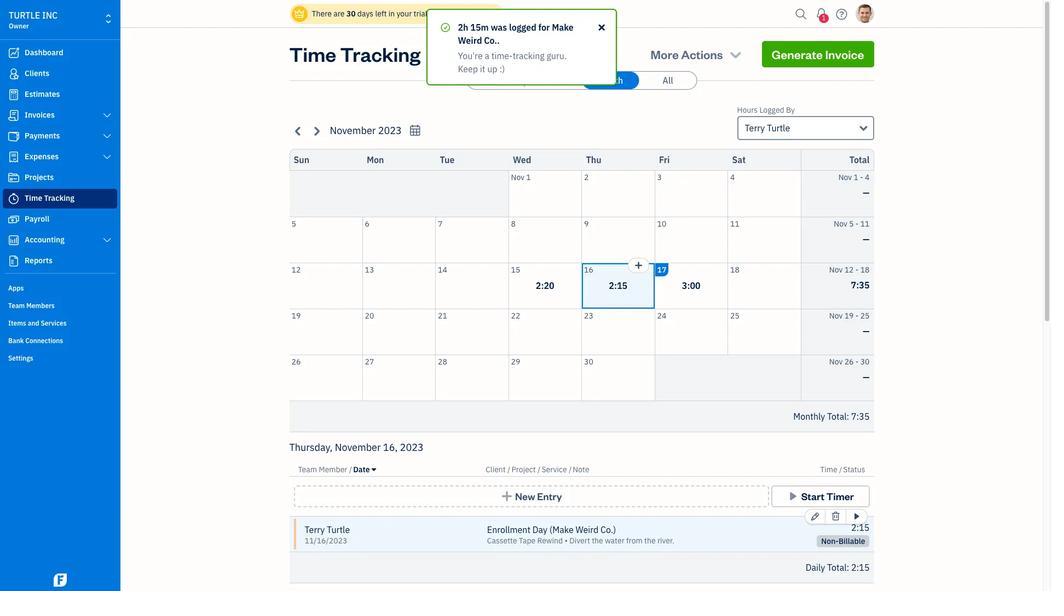 Task type: describe. For each thing, give the bounding box(es) containing it.
29
[[511, 357, 521, 367]]

2:20
[[536, 280, 555, 291]]

invoices
[[25, 110, 55, 120]]

6
[[365, 219, 370, 229]]

note
[[573, 465, 590, 475]]

nov for nov 1
[[511, 173, 525, 182]]

: for monthly total
[[847, 411, 850, 422]]

30 button
[[582, 355, 655, 401]]

12 button
[[290, 263, 362, 309]]

9 button
[[582, 217, 655, 263]]

previous month image
[[292, 125, 305, 137]]

12 inside button
[[292, 265, 301, 275]]

add a time entry image
[[635, 259, 643, 272]]

enrollment day ( make weird co. ) cassette tape rewind • divert the water from the river.
[[487, 525, 675, 546]]

19 inside button
[[292, 311, 301, 321]]

23 button
[[582, 309, 655, 355]]

8 button
[[509, 217, 582, 263]]

7:35 inside the nov 12 - 18 7:35
[[852, 280, 870, 291]]

project link
[[512, 465, 538, 475]]

dashboard image
[[7, 48, 20, 59]]

play image
[[787, 491, 800, 502]]

10 button
[[655, 217, 728, 263]]

5 inside nov 5 - 11 —
[[850, 219, 854, 229]]

freshbooks image
[[51, 574, 69, 587]]

18 button
[[729, 263, 801, 309]]

time inside 'main' element
[[25, 193, 42, 203]]

— for nov 26 - 30 —
[[863, 372, 870, 383]]

— for nov 1 - 4 —
[[863, 187, 870, 198]]

1 / from the left
[[349, 465, 352, 475]]

25 inside button
[[731, 311, 740, 321]]

expense image
[[7, 152, 20, 163]]

status containing 2h 15m was logged for make weird co..
[[0, 9, 1044, 85]]

2 vertical spatial 2:15
[[852, 563, 870, 574]]

all link
[[640, 72, 697, 89]]

1 the from the left
[[592, 536, 604, 546]]

items
[[8, 319, 26, 328]]

tracking
[[513, 50, 545, 61]]

30 inside 30 button
[[585, 357, 594, 367]]

main element
[[0, 0, 148, 592]]

29 button
[[509, 355, 582, 401]]

3 button
[[655, 171, 728, 217]]

0 vertical spatial time tracking
[[290, 41, 421, 67]]

nov for nov 5 - 11 —
[[834, 219, 848, 229]]

terry for terry turtle 11/16/2023
[[305, 525, 325, 536]]

nov for nov 12 - 18 7:35
[[830, 265, 843, 275]]

total for daily total
[[828, 563, 847, 574]]

24
[[658, 311, 667, 321]]

status link
[[844, 465, 866, 475]]

make inside enrollment day ( make weird co. ) cassette tape rewind • divert the water from the river.
[[553, 525, 574, 536]]

1 horizontal spatial time
[[290, 41, 336, 67]]

— for nov 5 - 11 —
[[863, 234, 870, 245]]

9
[[585, 219, 589, 229]]

sun
[[294, 154, 310, 165]]

next month image
[[310, 125, 323, 137]]

7
[[438, 219, 443, 229]]

20 button
[[363, 309, 436, 355]]

team for team member /
[[298, 465, 317, 475]]

divert
[[570, 536, 590, 546]]

success image
[[441, 21, 451, 34]]

accounting
[[25, 235, 65, 245]]

crown image
[[294, 8, 305, 19]]

0 vertical spatial total
[[850, 154, 870, 165]]

time / status
[[821, 465, 866, 475]]

5 inside button
[[292, 219, 296, 229]]

generate invoice
[[772, 47, 865, 62]]

:)
[[500, 64, 505, 75]]

note link
[[573, 465, 590, 475]]

time tracking inside 'main' element
[[25, 193, 74, 203]]

keep
[[458, 64, 478, 75]]

2 / from the left
[[508, 465, 511, 475]]

report image
[[7, 256, 20, 267]]

bank connections
[[8, 337, 63, 345]]

: for daily total
[[847, 563, 850, 574]]

thursday, november 16, 2023
[[290, 442, 424, 454]]

team members link
[[3, 297, 117, 314]]

daily
[[806, 563, 826, 574]]

11 button
[[729, 217, 801, 263]]

clients link
[[3, 64, 117, 84]]

mon
[[367, 154, 384, 165]]

day
[[533, 525, 548, 536]]

payments link
[[3, 127, 117, 146]]

8
[[511, 219, 516, 229]]

- for nov 26 - 30 —
[[856, 357, 859, 367]]

status
[[844, 465, 866, 475]]

1 inside 1 'dropdown button'
[[822, 14, 826, 22]]

chart image
[[7, 235, 20, 246]]

— for nov 19 - 25 —
[[863, 326, 870, 337]]

chevron large down image for expenses
[[102, 153, 112, 162]]

time tracking link
[[3, 189, 117, 209]]

14 button
[[436, 263, 509, 309]]

)
[[614, 525, 617, 536]]

water
[[605, 536, 625, 546]]

are
[[334, 9, 345, 19]]

terry turtle 11/16/2023
[[305, 525, 350, 546]]

18 inside the nov 12 - 18 7:35
[[861, 265, 870, 275]]

4 inside "4" "button"
[[731, 173, 735, 182]]

16
[[585, 265, 594, 275]]

generate invoice button
[[762, 41, 875, 67]]

5 / from the left
[[840, 465, 843, 475]]

17
[[658, 265, 667, 275]]

team members
[[8, 302, 55, 310]]

11 inside nov 5 - 11 —
[[861, 219, 870, 229]]

0 horizontal spatial 30
[[347, 9, 356, 19]]

generate
[[772, 47, 823, 62]]

15m
[[471, 22, 489, 33]]

26 inside button
[[292, 357, 301, 367]]

2h
[[458, 22, 469, 33]]

6 button
[[363, 217, 436, 263]]

reports
[[25, 256, 53, 266]]

apps
[[8, 284, 24, 293]]

your
[[397, 9, 412, 19]]

connections
[[25, 337, 63, 345]]

2:15 for 2:15 non-billable
[[852, 523, 870, 534]]

hours
[[738, 105, 758, 115]]

- for nov 1 - 4 —
[[861, 173, 864, 182]]

close image
[[597, 21, 607, 34]]

go to help image
[[833, 6, 851, 22]]

2:15 non-billable
[[822, 523, 870, 547]]

- for nov 5 - 11 —
[[856, 219, 859, 229]]

24 button
[[655, 309, 728, 355]]

sat
[[733, 154, 746, 165]]

for
[[539, 22, 550, 33]]

items and services link
[[3, 315, 117, 331]]

nov for nov 1 - 4 —
[[839, 173, 852, 182]]

27 button
[[363, 355, 436, 401]]

wed
[[513, 154, 532, 165]]

1 vertical spatial november
[[335, 442, 381, 454]]

payment image
[[7, 131, 20, 142]]

clients
[[25, 68, 49, 78]]

4 button
[[729, 171, 801, 217]]

from
[[627, 536, 643, 546]]

entry
[[537, 490, 562, 503]]

you're
[[458, 50, 483, 61]]

25 inside the nov 19 - 25 —
[[861, 311, 870, 321]]

start
[[802, 490, 825, 503]]

fri
[[660, 154, 670, 165]]

- for nov 19 - 25 —
[[856, 311, 859, 321]]



Task type: locate. For each thing, give the bounding box(es) containing it.
/ left note
[[569, 465, 572, 475]]

0 horizontal spatial terry
[[305, 525, 325, 536]]

total right daily
[[828, 563, 847, 574]]

total for monthly total
[[828, 411, 847, 422]]

guru.
[[547, 50, 567, 61]]

7:35 down nov 26 - 30 —
[[852, 411, 870, 422]]

19 inside the nov 19 - 25 —
[[845, 311, 854, 321]]

1 down wed
[[527, 173, 531, 182]]

— up nov 5 - 11 — at the right of the page
[[863, 187, 870, 198]]

19 down 12 button
[[292, 311, 301, 321]]

nov 12 - 18 7:35
[[830, 265, 870, 291]]

money image
[[7, 214, 20, 225]]

client / project / service / note
[[486, 465, 590, 475]]

0 horizontal spatial 19
[[292, 311, 301, 321]]

chevron large down image up projects link
[[102, 153, 112, 162]]

payments
[[25, 131, 60, 141]]

/ left status link
[[840, 465, 843, 475]]

time down there
[[290, 41, 336, 67]]

0 horizontal spatial time tracking
[[25, 193, 74, 203]]

total right monthly
[[828, 411, 847, 422]]

team for team members
[[8, 302, 25, 310]]

2 vertical spatial total
[[828, 563, 847, 574]]

chevron large down image for invoices
[[102, 111, 112, 120]]

1 horizontal spatial 4
[[866, 173, 870, 182]]

chevron large down image
[[102, 111, 112, 120], [102, 236, 112, 245]]

1 vertical spatial 2023
[[400, 442, 424, 454]]

nov down nov 5 - 11 — at the right of the page
[[830, 265, 843, 275]]

time right timer image
[[25, 193, 42, 203]]

chevron large down image down "estimates" link in the left top of the page
[[102, 111, 112, 120]]

/ left the service
[[538, 465, 541, 475]]

1 vertical spatial 2:15
[[852, 523, 870, 534]]

start timer button
[[772, 486, 870, 508]]

1 4 from the left
[[731, 173, 735, 182]]

up
[[488, 64, 498, 75]]

1 horizontal spatial team
[[298, 465, 317, 475]]

4 — from the top
[[863, 372, 870, 383]]

chevron large down image inside invoices link
[[102, 111, 112, 120]]

0 horizontal spatial weird
[[458, 35, 482, 46]]

25 button
[[729, 309, 801, 355]]

timer image
[[7, 193, 20, 204]]

0 vertical spatial 7:35
[[852, 280, 870, 291]]

2023 left choose a date icon at the top of the page
[[378, 124, 402, 137]]

0 horizontal spatial time
[[25, 193, 42, 203]]

1 vertical spatial chevron large down image
[[102, 153, 112, 162]]

1 vertical spatial team
[[298, 465, 317, 475]]

11 inside "button"
[[731, 219, 740, 229]]

turtle inside dropdown button
[[767, 123, 791, 134]]

dashboard
[[25, 48, 63, 58]]

monthly
[[794, 411, 826, 422]]

terry down hours
[[745, 123, 765, 134]]

4 / from the left
[[569, 465, 572, 475]]

terry inside terry turtle 11/16/2023
[[305, 525, 325, 536]]

terry up the 11/16/2023
[[305, 525, 325, 536]]

0 vertical spatial chevron large down image
[[102, 111, 112, 120]]

1 vertical spatial terry
[[305, 525, 325, 536]]

estimate image
[[7, 89, 20, 100]]

1 horizontal spatial 12
[[845, 265, 854, 275]]

26 down 19 button
[[292, 357, 301, 367]]

november right "next month" image
[[330, 124, 376, 137]]

0 horizontal spatial tracking
[[44, 193, 74, 203]]

1 vertical spatial time
[[25, 193, 42, 203]]

chevron large down image for payments
[[102, 132, 112, 141]]

0 vertical spatial team
[[8, 302, 25, 310]]

2 26 from the left
[[845, 357, 854, 367]]

- inside the nov 12 - 18 7:35
[[856, 265, 859, 275]]

(
[[550, 525, 553, 536]]

make up •
[[553, 525, 574, 536]]

2 button
[[582, 171, 655, 217]]

chevrondown image
[[729, 47, 744, 62]]

30 inside nov 26 - 30 —
[[861, 357, 870, 367]]

nov inside the nov 19 - 25 —
[[830, 311, 843, 321]]

choose a date image
[[409, 124, 422, 137]]

all
[[663, 75, 674, 86]]

1 vertical spatial time tracking
[[25, 193, 74, 203]]

3
[[658, 173, 662, 182]]

: right monthly
[[847, 411, 850, 422]]

2 horizontal spatial 30
[[861, 357, 870, 367]]

turtle
[[767, 123, 791, 134], [327, 525, 350, 536]]

2 horizontal spatial time
[[821, 465, 838, 475]]

nov 1
[[511, 173, 531, 182]]

terry for terry turtle
[[745, 123, 765, 134]]

nov inside nov 26 - 30 —
[[830, 357, 843, 367]]

— up nov 26 - 30 —
[[863, 326, 870, 337]]

time tracking
[[290, 41, 421, 67], [25, 193, 74, 203]]

2 5 from the left
[[850, 219, 854, 229]]

weird inside '2h 15m was logged for make weird co.. you're a time-tracking guru. keep it up :)'
[[458, 35, 482, 46]]

2 the from the left
[[645, 536, 656, 546]]

november 2023
[[330, 124, 402, 137]]

apps link
[[3, 280, 117, 296]]

the right from
[[645, 536, 656, 546]]

25 down 18 button
[[731, 311, 740, 321]]

1 horizontal spatial 11
[[861, 219, 870, 229]]

chevron large down image
[[102, 132, 112, 141], [102, 153, 112, 162]]

2:15
[[609, 280, 628, 291], [852, 523, 870, 534], [852, 563, 870, 574]]

28 button
[[436, 355, 509, 401]]

2 chevron large down image from the top
[[102, 236, 112, 245]]

5 button
[[290, 217, 362, 263]]

terry turtle button
[[738, 116, 875, 140]]

4 inside nov 1 - 4 —
[[866, 173, 870, 182]]

1 18 from the left
[[731, 265, 740, 275]]

time tracking down the days
[[290, 41, 421, 67]]

chevron large down image for accounting
[[102, 236, 112, 245]]

service link
[[542, 465, 569, 475]]

more actions button
[[641, 41, 754, 67]]

3 / from the left
[[538, 465, 541, 475]]

1 for nov 1
[[527, 173, 531, 182]]

time tracking down projects link
[[25, 193, 74, 203]]

: down billable
[[847, 563, 850, 574]]

11 down "4" "button"
[[731, 219, 740, 229]]

there are 30 days left in your trial. upgrade account
[[312, 9, 495, 19]]

30 right the are
[[347, 9, 356, 19]]

1 horizontal spatial 25
[[861, 311, 870, 321]]

1 inside nov 1 button
[[527, 173, 531, 182]]

— inside nov 1 - 4 —
[[863, 187, 870, 198]]

0 horizontal spatial 12
[[292, 265, 301, 275]]

1 — from the top
[[863, 187, 870, 198]]

days
[[358, 9, 374, 19]]

reports link
[[3, 251, 117, 271]]

1 for nov 1 - 4 —
[[854, 173, 859, 182]]

nov down the nov 12 - 18 7:35
[[830, 311, 843, 321]]

- inside nov 26 - 30 —
[[856, 357, 859, 367]]

1 horizontal spatial 18
[[861, 265, 870, 275]]

0 vertical spatial november
[[330, 124, 376, 137]]

1 horizontal spatial terry
[[745, 123, 765, 134]]

1 vertical spatial make
[[553, 525, 574, 536]]

0 horizontal spatial the
[[592, 536, 604, 546]]

1 chevron large down image from the top
[[102, 111, 112, 120]]

weird up divert
[[576, 525, 599, 536]]

2 18 from the left
[[861, 265, 870, 275]]

30 down the nov 19 - 25 —
[[861, 357, 870, 367]]

2 19 from the left
[[845, 311, 854, 321]]

tracking inside time tracking link
[[44, 193, 74, 203]]

2 — from the top
[[863, 234, 870, 245]]

left
[[375, 9, 387, 19]]

weird down 2h
[[458, 35, 482, 46]]

— inside nov 26 - 30 —
[[863, 372, 870, 383]]

- inside nov 1 - 4 —
[[861, 173, 864, 182]]

delete image
[[832, 511, 841, 524]]

turtle inside terry turtle 11/16/2023
[[327, 525, 350, 536]]

1 horizontal spatial 26
[[845, 357, 854, 367]]

2:15 up billable
[[852, 523, 870, 534]]

1 horizontal spatial 5
[[850, 219, 854, 229]]

1 vertical spatial 7:35
[[852, 411, 870, 422]]

trial.
[[414, 9, 430, 19]]

2:15 down billable
[[852, 563, 870, 574]]

weird inside enrollment day ( make weird co. ) cassette tape rewind • divert the water from the river.
[[576, 525, 599, 536]]

25 down the nov 12 - 18 7:35
[[861, 311, 870, 321]]

nov for nov 19 - 25 —
[[830, 311, 843, 321]]

26 button
[[290, 355, 362, 401]]

edit image
[[811, 511, 820, 524]]

0 vertical spatial chevron large down image
[[102, 132, 112, 141]]

0 horizontal spatial 11
[[731, 219, 740, 229]]

turtle inc owner
[[9, 10, 58, 30]]

0 vertical spatial weird
[[458, 35, 482, 46]]

18 down nov 5 - 11 — at the right of the page
[[861, 265, 870, 275]]

26 down the nov 19 - 25 —
[[845, 357, 854, 367]]

26
[[292, 357, 301, 367], [845, 357, 854, 367]]

0 vertical spatial turtle
[[767, 123, 791, 134]]

nov inside the nov 12 - 18 7:35
[[830, 265, 843, 275]]

18 down 11 "button"
[[731, 265, 740, 275]]

logged
[[760, 105, 785, 115]]

plus image
[[501, 491, 513, 502]]

nov up nov 5 - 11 — at the right of the page
[[839, 173, 852, 182]]

invoice image
[[7, 110, 20, 121]]

time left status link
[[821, 465, 838, 475]]

resume image
[[853, 511, 862, 524]]

12 down 5 button
[[292, 265, 301, 275]]

2 11 from the left
[[861, 219, 870, 229]]

co.
[[601, 525, 614, 536]]

estimates link
[[3, 85, 117, 105]]

0 horizontal spatial 26
[[292, 357, 301, 367]]

1 25 from the left
[[731, 311, 740, 321]]

11 down nov 1 - 4 —
[[861, 219, 870, 229]]

1 horizontal spatial 1
[[822, 14, 826, 22]]

1 vertical spatial turtle
[[327, 525, 350, 536]]

0 vertical spatial time
[[290, 41, 336, 67]]

1 chevron large down image from the top
[[102, 132, 112, 141]]

1 horizontal spatial 19
[[845, 311, 854, 321]]

4
[[731, 173, 735, 182], [866, 173, 870, 182]]

19 down the nov 12 - 18 7:35
[[845, 311, 854, 321]]

project image
[[7, 173, 20, 184]]

search image
[[793, 6, 810, 22]]

client image
[[7, 68, 20, 79]]

2:15 inside 2:15 non-billable
[[852, 523, 870, 534]]

1 inside nov 1 - 4 —
[[854, 173, 859, 182]]

1 horizontal spatial turtle
[[767, 123, 791, 134]]

0 vertical spatial 2023
[[378, 124, 402, 137]]

team inside 'main' element
[[8, 302, 25, 310]]

0 horizontal spatial 4
[[731, 173, 735, 182]]

2 horizontal spatial 1
[[854, 173, 859, 182]]

owner
[[9, 22, 29, 30]]

1 19 from the left
[[292, 311, 301, 321]]

- inside nov 5 - 11 —
[[856, 219, 859, 229]]

1 horizontal spatial time tracking
[[290, 41, 421, 67]]

new entry
[[515, 490, 562, 503]]

1 vertical spatial :
[[847, 563, 850, 574]]

1 12 from the left
[[292, 265, 301, 275]]

18 inside button
[[731, 265, 740, 275]]

in
[[389, 9, 395, 19]]

0 horizontal spatial 1
[[527, 173, 531, 182]]

0 vertical spatial :
[[847, 411, 850, 422]]

— inside nov 5 - 11 —
[[863, 234, 870, 245]]

chevron large down image up "expenses" link at top left
[[102, 132, 112, 141]]

turtle down logged at the top right
[[767, 123, 791, 134]]

7:35 up the nov 19 - 25 —
[[852, 280, 870, 291]]

— up the nov 12 - 18 7:35
[[863, 234, 870, 245]]

12
[[292, 265, 301, 275], [845, 265, 854, 275]]

projects
[[25, 173, 54, 182]]

12 inside the nov 12 - 18 7:35
[[845, 265, 854, 275]]

turtle up the 11/16/2023
[[327, 525, 350, 536]]

nov inside button
[[511, 173, 525, 182]]

team down thursday,
[[298, 465, 317, 475]]

- inside the nov 19 - 25 —
[[856, 311, 859, 321]]

it
[[480, 64, 486, 75]]

1 horizontal spatial 30
[[585, 357, 594, 367]]

thu
[[586, 154, 602, 165]]

1 vertical spatial weird
[[576, 525, 599, 536]]

3:00
[[682, 280, 701, 291]]

/
[[349, 465, 352, 475], [508, 465, 511, 475], [538, 465, 541, 475], [569, 465, 572, 475], [840, 465, 843, 475]]

upgrade
[[434, 9, 464, 19]]

nov for nov 26 - 30 —
[[830, 357, 843, 367]]

30 down 23 "button"
[[585, 357, 594, 367]]

turtle for terry turtle 11/16/2023
[[327, 525, 350, 536]]

nov down wed
[[511, 173, 525, 182]]

nov 26 - 30 —
[[830, 357, 870, 383]]

/ right client
[[508, 465, 511, 475]]

2 vertical spatial time
[[821, 465, 838, 475]]

2 : from the top
[[847, 563, 850, 574]]

27
[[365, 357, 374, 367]]

team down apps
[[8, 302, 25, 310]]

1 vertical spatial tracking
[[44, 193, 74, 203]]

payroll
[[25, 214, 49, 224]]

team member /
[[298, 465, 352, 475]]

bank connections link
[[3, 333, 117, 349]]

2:15 up 23 "button"
[[609, 280, 628, 291]]

nov down nov 1 - 4 —
[[834, 219, 848, 229]]

member
[[319, 465, 348, 475]]

1 vertical spatial chevron large down image
[[102, 236, 112, 245]]

2023
[[378, 124, 402, 137], [400, 442, 424, 454]]

upgrade account link
[[432, 9, 495, 19]]

service
[[542, 465, 567, 475]]

terry
[[745, 123, 765, 134], [305, 525, 325, 536]]

the down co.
[[592, 536, 604, 546]]

1 horizontal spatial the
[[645, 536, 656, 546]]

caretdown image
[[372, 466, 376, 474]]

accounting link
[[3, 231, 117, 250]]

0 horizontal spatial team
[[8, 302, 25, 310]]

client
[[486, 465, 506, 475]]

2023 right 16,
[[400, 442, 424, 454]]

0 horizontal spatial 25
[[731, 311, 740, 321]]

0 vertical spatial tracking
[[340, 41, 421, 67]]

tracking down projects link
[[44, 193, 74, 203]]

0 vertical spatial 2:15
[[609, 280, 628, 291]]

0 vertical spatial terry
[[745, 123, 765, 134]]

0 horizontal spatial turtle
[[327, 525, 350, 536]]

nov
[[511, 173, 525, 182], [839, 173, 852, 182], [834, 219, 848, 229], [830, 265, 843, 275], [830, 311, 843, 321], [830, 357, 843, 367]]

0 vertical spatial make
[[552, 22, 574, 33]]

tue
[[440, 154, 455, 165]]

•
[[565, 536, 568, 546]]

2:15 for 2:15
[[609, 280, 628, 291]]

0 horizontal spatial 5
[[292, 219, 296, 229]]

— up monthly total : 7:35
[[863, 372, 870, 383]]

rewind
[[538, 536, 563, 546]]

tracking down left
[[340, 41, 421, 67]]

chevron large down image inside "expenses" link
[[102, 153, 112, 162]]

1 11 from the left
[[731, 219, 740, 229]]

nov inside nov 1 - 4 —
[[839, 173, 852, 182]]

1 horizontal spatial weird
[[576, 525, 599, 536]]

1 5 from the left
[[292, 219, 296, 229]]

turtle for terry turtle
[[767, 123, 791, 134]]

total up nov 1 - 4 —
[[850, 154, 870, 165]]

november up date
[[335, 442, 381, 454]]

1 : from the top
[[847, 411, 850, 422]]

15
[[511, 265, 521, 275]]

20
[[365, 311, 374, 321]]

1 horizontal spatial tracking
[[340, 41, 421, 67]]

3 — from the top
[[863, 326, 870, 337]]

start timer
[[802, 490, 855, 503]]

11/16/2023
[[305, 536, 348, 546]]

dashboard link
[[3, 43, 117, 63]]

make inside '2h 15m was logged for make weird co.. you're a time-tracking guru. keep it up :)'
[[552, 22, 574, 33]]

nov down the nov 19 - 25 —
[[830, 357, 843, 367]]

terry inside dropdown button
[[745, 123, 765, 134]]

make right the for
[[552, 22, 574, 33]]

— inside the nov 19 - 25 —
[[863, 326, 870, 337]]

1 up nov 5 - 11 — at the right of the page
[[854, 173, 859, 182]]

status
[[0, 9, 1044, 85]]

thursday,
[[290, 442, 333, 454]]

0 horizontal spatial 18
[[731, 265, 740, 275]]

invoice
[[826, 47, 865, 62]]

nov 1 - 4 —
[[839, 173, 870, 198]]

/ left date
[[349, 465, 352, 475]]

1 26 from the left
[[292, 357, 301, 367]]

account
[[466, 9, 495, 19]]

2 chevron large down image from the top
[[102, 153, 112, 162]]

12 down nov 5 - 11 — at the right of the page
[[845, 265, 854, 275]]

1 vertical spatial total
[[828, 411, 847, 422]]

- for nov 12 - 18 7:35
[[856, 265, 859, 275]]

1
[[822, 14, 826, 22], [527, 173, 531, 182], [854, 173, 859, 182]]

2 12 from the left
[[845, 265, 854, 275]]

weird
[[458, 35, 482, 46], [576, 525, 599, 536]]

1 left "go to help" icon
[[822, 14, 826, 22]]

2 4 from the left
[[866, 173, 870, 182]]

2 25 from the left
[[861, 311, 870, 321]]

was
[[491, 22, 507, 33]]

nov inside nov 5 - 11 —
[[834, 219, 848, 229]]

26 inside nov 26 - 30 —
[[845, 357, 854, 367]]

team
[[8, 302, 25, 310], [298, 465, 317, 475]]

chevron large down image down "payroll" link
[[102, 236, 112, 245]]



Task type: vqa. For each thing, say whether or not it's contained in the screenshot.
guru.
yes



